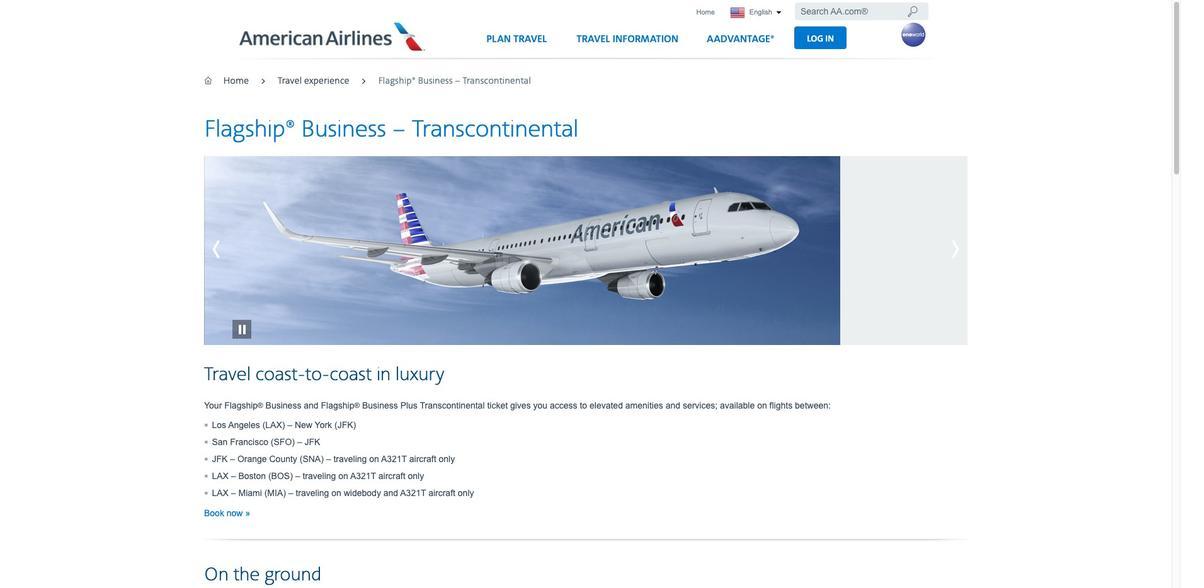 Task type: vqa. For each thing, say whether or not it's contained in the screenshot.
option group
no



Task type: describe. For each thing, give the bounding box(es) containing it.
2 vertical spatial aircraft
[[429, 488, 456, 498]]

0 vertical spatial aircraft
[[410, 454, 437, 464]]

lax for lax – boston (bos) – traveling on a321t aircraft only
[[212, 471, 229, 481]]

luxury
[[396, 363, 445, 387]]

18 image
[[907, 5, 919, 18]]

travel for experience
[[278, 75, 302, 87]]

(sfo)
[[271, 437, 295, 447]]

aadvantage® button
[[696, 28, 786, 58]]

to-
[[305, 363, 330, 387]]

you
[[534, 401, 548, 411]]

travel for information
[[577, 33, 610, 45]]

pause slide image
[[233, 301, 251, 339]]

oneworld link opens in a new window image
[[901, 22, 926, 47]]

1 horizontal spatial and
[[384, 488, 398, 498]]

0 vertical spatial flagship® business – transcontinental
[[378, 75, 531, 87]]

aadvantage®
[[707, 33, 775, 45]]

now
[[227, 508, 243, 519]]

plus
[[401, 401, 418, 411]]

lax for lax – miami (mia) – traveling on widebody and a321t aircraft only
[[212, 488, 229, 498]]

available
[[720, 401, 755, 411]]

travel experience link
[[278, 75, 349, 87]]

(jfk)
[[335, 420, 356, 430]]

1 vertical spatial a321t
[[350, 471, 376, 481]]

ticket
[[487, 401, 508, 411]]

services;
[[683, 401, 718, 411]]

(lax)
[[263, 420, 285, 430]]

widebody
[[344, 488, 381, 498]]

english link
[[725, 4, 788, 22]]

elevated
[[590, 401, 623, 411]]

1 vertical spatial aircraft
[[379, 471, 406, 481]]

click to change language and/or country / region image
[[776, 11, 782, 15]]

2 horizontal spatial and
[[666, 401, 681, 411]]

york
[[315, 420, 332, 430]]

1 ® from the left
[[258, 401, 263, 409]]

plan travel
[[487, 33, 547, 45]]

previous slide image
[[204, 234, 261, 265]]

book now
[[204, 508, 245, 519]]

2 ® from the left
[[354, 401, 360, 409]]

flagship® inside main content
[[204, 115, 295, 144]]

flagship® business – transcontinental main content
[[204, 115, 968, 589]]

plan
[[487, 33, 511, 45]]

1 vertical spatial only
[[408, 471, 424, 481]]

1 horizontal spatial only
[[439, 454, 455, 464]]

1 vertical spatial transcontinental
[[412, 115, 579, 144]]

a321t image
[[204, 156, 841, 345]]

coast
[[330, 363, 372, 387]]

lax – miami (mia) – traveling on widebody and a321t aircraft only
[[212, 488, 474, 498]]

to
[[580, 401, 587, 411]]

amenities
[[626, 401, 664, 411]]

american airlines - homepage image
[[240, 22, 426, 51]]



Task type: locate. For each thing, give the bounding box(es) containing it.
travel for coast-
[[204, 363, 251, 387]]

your
[[204, 401, 222, 411]]

book
[[204, 508, 224, 519]]

0 vertical spatial lax
[[212, 471, 229, 481]]

0 horizontal spatial flagship
[[224, 401, 258, 411]]

lax up book now
[[212, 488, 229, 498]]

travel left experience
[[278, 75, 302, 87]]

(mia)
[[265, 488, 286, 498]]

in inside main content
[[377, 363, 391, 387]]

0 horizontal spatial only
[[408, 471, 424, 481]]

2 horizontal spatial only
[[458, 488, 474, 498]]

1 flagship from the left
[[224, 401, 258, 411]]

1 horizontal spatial jfk
[[305, 437, 320, 447]]

0 horizontal spatial in
[[377, 363, 391, 387]]

1 vertical spatial home
[[223, 75, 249, 87]]

traveling for a321t
[[303, 471, 336, 481]]

® up (jfk)
[[354, 401, 360, 409]]

and right widebody
[[384, 488, 398, 498]]

Search AA.com® search field
[[795, 3, 929, 20]]

traveling down (jfk)
[[334, 454, 367, 464]]

0 vertical spatial in
[[826, 33, 834, 44]]

lax – boston (bos) – traveling on a321t aircraft only
[[212, 471, 424, 481]]

0 horizontal spatial and
[[304, 401, 319, 411]]

2 vertical spatial only
[[458, 488, 474, 498]]

francisco
[[230, 437, 268, 447]]

your flagship ® business and flagship ® business plus transcontinental ticket gives you access to elevated amenities and services; available on flights between:
[[204, 401, 831, 411]]

1 horizontal spatial flagship
[[321, 401, 354, 411]]

travel information
[[577, 33, 679, 45]]

coast-
[[256, 363, 305, 387]]

flagship®
[[378, 75, 416, 87], [204, 115, 295, 144]]

flights
[[770, 401, 793, 411]]

in inside 'link'
[[826, 33, 834, 44]]

0 horizontal spatial ®
[[258, 401, 263, 409]]

on up widebody
[[369, 454, 379, 464]]

flagship® business – transcontinental
[[378, 75, 531, 87], [204, 115, 579, 144]]

0 horizontal spatial home link
[[223, 75, 249, 87]]

between:
[[795, 401, 831, 411]]

flagship
[[224, 401, 258, 411], [321, 401, 354, 411]]

lax
[[212, 471, 229, 481], [212, 488, 229, 498]]

log in link
[[795, 26, 847, 49]]

1 vertical spatial traveling
[[303, 471, 336, 481]]

boston
[[239, 471, 266, 481]]

jfk up (sna)
[[305, 437, 320, 447]]

jfk down san
[[212, 454, 228, 464]]

angeles
[[228, 420, 260, 430]]

ground
[[265, 564, 322, 587]]

travel
[[514, 33, 547, 45], [577, 33, 610, 45], [278, 75, 302, 87], [204, 363, 251, 387]]

and up new
[[304, 401, 319, 411]]

travel inside "flagship® business – transcontinental" main content
[[204, 363, 251, 387]]

1 horizontal spatial home
[[697, 8, 715, 16]]

travel coast-to-coast in luxury
[[204, 363, 445, 387]]

1 horizontal spatial flagship®
[[378, 75, 416, 87]]

business
[[418, 75, 453, 87], [301, 115, 386, 144], [266, 401, 302, 411], [362, 401, 398, 411]]

a321t
[[381, 454, 407, 464], [350, 471, 376, 481], [400, 488, 426, 498]]

0 vertical spatial a321t
[[381, 454, 407, 464]]

2 vertical spatial transcontinental
[[420, 401, 485, 411]]

®
[[258, 401, 263, 409], [354, 401, 360, 409]]

next slide image
[[911, 234, 968, 265]]

travel information button
[[565, 28, 690, 58]]

san francisco (sfo) – jfk
[[212, 437, 320, 447]]

2 lax from the top
[[212, 488, 229, 498]]

aircraft
[[410, 454, 437, 464], [379, 471, 406, 481], [429, 488, 456, 498]]

1 horizontal spatial home link
[[693, 4, 719, 21]]

on down lax – boston (bos) – traveling on a321t aircraft only
[[332, 488, 342, 498]]

1 lax from the top
[[212, 471, 229, 481]]

(sna)
[[300, 454, 324, 464]]

traveling down lax – boston (bos) – traveling on a321t aircraft only
[[296, 488, 329, 498]]

home link for 'english' link
[[693, 4, 719, 21]]

traveling
[[334, 454, 367, 464], [303, 471, 336, 481], [296, 488, 329, 498]]

plan travel button
[[475, 28, 559, 58]]

experience
[[304, 75, 349, 87]]

jfk – orange county (sna) – traveling on a321t aircraft only
[[212, 454, 455, 464]]

county
[[269, 454, 297, 464]]

0 vertical spatial home
[[697, 8, 715, 16]]

gives
[[510, 401, 531, 411]]

lax left boston
[[212, 471, 229, 481]]

1 horizontal spatial in
[[826, 33, 834, 44]]

1 horizontal spatial ®
[[354, 401, 360, 409]]

transcontinental
[[463, 75, 531, 87], [412, 115, 579, 144], [420, 401, 485, 411]]

travel up "your" at left bottom
[[204, 363, 251, 387]]

log in
[[808, 33, 834, 44]]

home for the home link associated with 'english' link
[[697, 8, 715, 16]]

in right the log
[[826, 33, 834, 44]]

miami
[[239, 488, 262, 498]]

2 vertical spatial traveling
[[296, 488, 329, 498]]

orange
[[238, 454, 267, 464]]

home link
[[693, 4, 719, 21], [223, 75, 249, 87]]

los angeles (lax) – new york (jfk)
[[212, 420, 356, 430]]

the
[[233, 564, 260, 587]]

travel experience
[[278, 75, 349, 87]]

traveling for widebody
[[296, 488, 329, 498]]

san
[[212, 437, 228, 447]]

in right coast
[[377, 363, 391, 387]]

on up lax – miami (mia) – traveling on widebody and a321t aircraft only
[[339, 471, 348, 481]]

log
[[808, 33, 824, 44]]

0 vertical spatial only
[[439, 454, 455, 464]]

1 vertical spatial in
[[377, 363, 391, 387]]

2 flagship from the left
[[321, 401, 354, 411]]

1 vertical spatial home link
[[223, 75, 249, 87]]

0 vertical spatial flagship®
[[378, 75, 416, 87]]

flagship® business – transcontinental inside main content
[[204, 115, 579, 144]]

(bos)
[[268, 471, 293, 481]]

only
[[439, 454, 455, 464], [408, 471, 424, 481], [458, 488, 474, 498]]

on
[[758, 401, 768, 411], [369, 454, 379, 464], [339, 471, 348, 481], [332, 488, 342, 498]]

access
[[550, 401, 578, 411]]

0 horizontal spatial jfk
[[212, 454, 228, 464]]

0 vertical spatial transcontinental
[[463, 75, 531, 87]]

home
[[697, 8, 715, 16], [223, 75, 249, 87]]

in
[[826, 33, 834, 44], [377, 363, 391, 387]]

los
[[212, 420, 226, 430]]

0 vertical spatial traveling
[[334, 454, 367, 464]]

1 vertical spatial lax
[[212, 488, 229, 498]]

0 vertical spatial home link
[[693, 4, 719, 21]]

on
[[204, 564, 229, 587]]

and
[[304, 401, 319, 411], [666, 401, 681, 411], [384, 488, 398, 498]]

flagship up 'angeles'
[[224, 401, 258, 411]]

new
[[295, 420, 313, 430]]

2 vertical spatial a321t
[[400, 488, 426, 498]]

0 horizontal spatial flagship®
[[204, 115, 295, 144]]

–
[[455, 75, 461, 87], [392, 115, 406, 144], [288, 420, 293, 430], [297, 437, 302, 447], [230, 454, 235, 464], [326, 454, 331, 464], [231, 471, 236, 481], [295, 471, 300, 481], [231, 488, 236, 498], [289, 488, 293, 498]]

english
[[748, 8, 775, 16]]

® up (lax)
[[258, 401, 263, 409]]

on left 'flights'
[[758, 401, 768, 411]]

jfk
[[305, 437, 320, 447], [212, 454, 228, 464]]

travel left information
[[577, 33, 610, 45]]

0 vertical spatial jfk
[[305, 437, 320, 447]]

information
[[613, 33, 679, 45]]

home link for travel experience link
[[223, 75, 249, 87]]

home for the home link associated with travel experience link
[[223, 75, 249, 87]]

1 vertical spatial flagship® business – transcontinental
[[204, 115, 579, 144]]

1 vertical spatial jfk
[[212, 454, 228, 464]]

1 vertical spatial flagship®
[[204, 115, 295, 144]]

travel right "plan"
[[514, 33, 547, 45]]

traveling down (sna)
[[303, 471, 336, 481]]

main navigation navigation
[[475, 26, 847, 58]]

book now link
[[204, 508, 250, 519]]

flagship up (jfk)
[[321, 401, 354, 411]]

0 horizontal spatial home
[[223, 75, 249, 87]]

on the ground
[[204, 564, 322, 587]]

and left services;
[[666, 401, 681, 411]]



